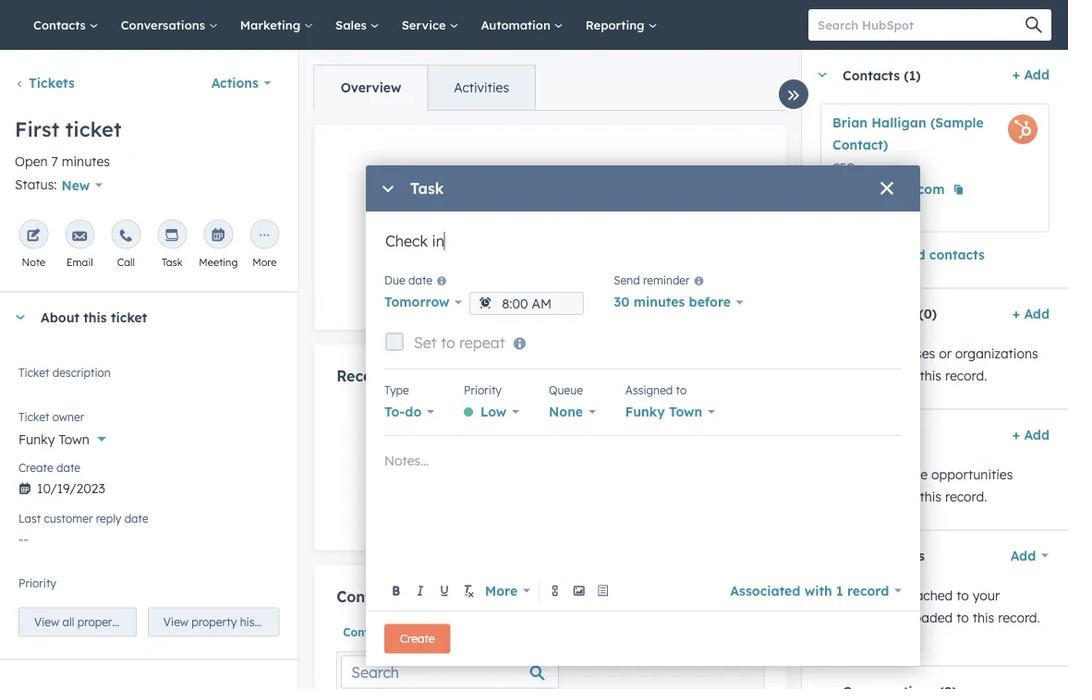 Task type: describe. For each thing, give the bounding box(es) containing it.
businesses
[[870, 345, 935, 361]]

search image
[[1026, 17, 1042, 33]]

deals (0) button
[[802, 410, 1005, 460]]

history
[[240, 615, 275, 629]]

none button
[[549, 399, 596, 425]]

tickets link
[[15, 75, 75, 91]]

attachments
[[843, 548, 925, 564]]

ticket owner
[[18, 410, 84, 424]]

service
[[402, 17, 449, 32]]

view property history
[[163, 615, 275, 629]]

date for create date 10/19/2023 10:46 am mdt
[[455, 184, 484, 198]]

record. inside see the businesses or organizations associated with this record.
[[945, 367, 987, 383]]

funky for ticket
[[18, 431, 55, 447]]

contact owner button
[[336, 620, 433, 644]]

date inside last activity date --
[[477, 253, 506, 267]]

task image
[[165, 229, 180, 243]]

Create date text field
[[18, 472, 280, 501]]

1 + add button from the top
[[1012, 64, 1050, 86]]

with inside track the revenue opportunities associated with this record.
[[891, 488, 916, 504]]

caret image for about this ticket
[[15, 315, 26, 320]]

create for create date
[[446, 625, 483, 639]]

+ add for see the businesses or organizations associated with this record.
[[1012, 305, 1050, 322]]

this inside track the revenue opportunities associated with this record.
[[920, 488, 942, 504]]

(1)
[[904, 67, 921, 83]]

minimize dialog image
[[381, 182, 395, 197]]

date right reply
[[124, 512, 148, 526]]

0 horizontal spatial task
[[162, 255, 183, 268]]

new button
[[57, 173, 115, 197]]

create date
[[18, 461, 80, 475]]

your
[[973, 587, 1000, 603]]

+ add button for track the revenue opportunities associated with this record.
[[1012, 424, 1050, 446]]

this inside see the businesses or organizations associated with this record.
[[920, 367, 942, 383]]

about this ticket
[[41, 309, 147, 325]]

before
[[689, 294, 731, 310]]

1 + from the top
[[1012, 67, 1020, 83]]

view associated contacts link
[[820, 243, 985, 266]]

attachments button
[[802, 531, 991, 581]]

contacts for contacts link
[[33, 17, 89, 32]]

associated with 1 record button
[[730, 578, 902, 604]]

organizations
[[955, 345, 1038, 361]]

view all properties
[[34, 615, 131, 629]]

create date button
[[440, 620, 529, 644]]

view for view associated contacts
[[820, 246, 852, 262]]

or inside see the businesses or organizations associated with this record.
[[939, 345, 952, 361]]

customer
[[44, 512, 93, 526]]

new (support pipeline)
[[584, 204, 725, 220]]

conversations
[[121, 17, 209, 32]]

Title text field
[[384, 230, 902, 267]]

record. inside see the files attached to your activities or uploaded to this record.
[[998, 609, 1040, 626]]

last customer reply date
[[18, 512, 148, 526]]

contact owner
[[342, 625, 424, 639]]

set
[[414, 334, 437, 352]]

associated inside see the businesses or organizations associated with this record.
[[820, 367, 887, 383]]

automation link
[[470, 0, 574, 50]]

an
[[59, 583, 74, 600]]

brian
[[832, 115, 868, 131]]

0 vertical spatial minutes
[[62, 153, 110, 170]]

or inside see the files attached to your activities or uploaded to this record.
[[879, 609, 892, 626]]

queue
[[549, 383, 583, 397]]

to right set
[[441, 334, 455, 352]]

sales
[[335, 17, 370, 32]]

service link
[[391, 0, 470, 50]]

record. inside track the revenue opportunities associated with this record.
[[945, 488, 987, 504]]

none
[[549, 404, 583, 420]]

view for view property history
[[163, 615, 189, 629]]

select
[[18, 583, 55, 600]]

tomorrow button
[[384, 289, 462, 315]]

+ add for track the revenue opportunities associated with this record.
[[1012, 426, 1050, 443]]

create for create
[[400, 632, 435, 646]]

option
[[78, 583, 117, 600]]

funky for assigned
[[625, 404, 665, 420]]

+ add button for see the businesses or organizations associated with this record.
[[1012, 303, 1050, 325]]

HH:MM text field
[[470, 292, 584, 315]]

create date 10/19/2023 10:46 am mdt
[[367, 184, 525, 220]]

search button
[[1016, 9, 1051, 41]]

track the revenue opportunities associated with this record.
[[820, 466, 1013, 504]]

this inside see the files attached to your activities or uploaded to this record.
[[973, 609, 994, 626]]

navigation containing overview
[[314, 65, 536, 111]]

30 minutes before button
[[614, 289, 744, 315]]

Last customer reply date text field
[[18, 522, 280, 552]]

see for see the businesses or organizations associated with this record.
[[820, 345, 843, 361]]

opportunities
[[931, 466, 1013, 482]]

more image
[[257, 229, 272, 243]]

first
[[15, 116, 59, 142]]

(0) for deals (0)
[[883, 427, 901, 443]]

phone: --
[[832, 205, 887, 221]]

automation
[[481, 17, 554, 32]]

tomorrow
[[384, 294, 449, 310]]

to-do
[[384, 404, 422, 420]]

tickets
[[29, 75, 75, 91]]

more inside popup button
[[485, 583, 518, 599]]

all
[[62, 615, 74, 629]]

reporting link
[[574, 0, 668, 50]]

last for -
[[385, 253, 414, 267]]

type
[[384, 383, 409, 397]]

the for files
[[846, 587, 866, 603]]

+ for track the revenue opportunities associated with this record.
[[1012, 426, 1020, 443]]

30 minutes before
[[614, 294, 731, 310]]

revenue
[[880, 466, 928, 482]]

marketing
[[240, 17, 304, 32]]

properties
[[77, 615, 131, 629]]

add button
[[702, 588, 764, 612]]

town for ticket owner
[[59, 431, 89, 447]]

ticket description
[[18, 366, 111, 380]]

30
[[614, 294, 630, 310]]

about this ticket button
[[0, 292, 280, 342]]

select an option button
[[18, 573, 280, 604]]

Ticket description text field
[[18, 363, 280, 399]]

funky town for assigned
[[625, 404, 702, 420]]

sales link
[[324, 0, 391, 50]]

ticket inside dropdown button
[[111, 309, 147, 325]]

companies (0) button
[[802, 289, 1005, 339]]

halligan
[[872, 115, 926, 131]]

create for create date
[[18, 461, 53, 475]]

status:
[[15, 177, 57, 193]]

funky town button for to
[[625, 399, 715, 425]]

low button
[[464, 399, 519, 425]]

minutes inside popup button
[[634, 294, 685, 310]]

Search HubSpot search field
[[808, 9, 1035, 41]]



Task type: locate. For each thing, give the bounding box(es) containing it.
2 horizontal spatial view
[[820, 246, 852, 262]]

with
[[891, 367, 916, 383], [891, 488, 916, 504], [804, 583, 832, 599]]

1 vertical spatial or
[[879, 609, 892, 626]]

priority for select an option popup button
[[18, 576, 56, 590]]

date right activity
[[477, 253, 506, 267]]

2 + add from the top
[[1012, 305, 1050, 322]]

overview link
[[315, 66, 427, 110]]

1 horizontal spatial funky town button
[[625, 399, 715, 425]]

last inside last activity date --
[[385, 253, 414, 267]]

0 horizontal spatial new
[[62, 177, 90, 193]]

1 vertical spatial +
[[1012, 305, 1020, 322]]

1 horizontal spatial new
[[584, 204, 611, 220]]

companies
[[843, 306, 915, 322]]

last for date
[[18, 512, 41, 526]]

1 vertical spatial ticket
[[18, 410, 49, 424]]

2 vertical spatial + add button
[[1012, 424, 1050, 446]]

3 + add from the top
[[1012, 426, 1050, 443]]

contacts up tickets
[[33, 17, 89, 32]]

date
[[487, 625, 513, 639]]

0 vertical spatial funky town
[[625, 404, 702, 420]]

priority
[[464, 383, 502, 397], [18, 576, 56, 590]]

1 vertical spatial with
[[891, 488, 916, 504]]

owner
[[52, 410, 84, 424], [389, 625, 424, 639]]

caret image for deals (0)
[[817, 432, 828, 437]]

this down revenue
[[920, 488, 942, 504]]

view associated contacts
[[820, 246, 985, 262]]

0 vertical spatial contacts
[[33, 17, 89, 32]]

0 vertical spatial caret image
[[15, 315, 26, 320]]

0 vertical spatial last
[[385, 253, 414, 267]]

0 vertical spatial new
[[62, 177, 90, 193]]

0 horizontal spatial funky town
[[18, 431, 89, 447]]

0 vertical spatial priority
[[464, 383, 502, 397]]

see inside see the businesses or organizations associated with this record.
[[820, 345, 843, 361]]

new
[[62, 177, 90, 193], [584, 204, 611, 220]]

priority left an on the bottom left of the page
[[18, 576, 56, 590]]

create left 'date'
[[446, 625, 483, 639]]

call
[[117, 255, 135, 268]]

communications
[[391, 367, 513, 385]]

2 vertical spatial contacts
[[336, 588, 402, 606]]

create button
[[384, 624, 451, 654]]

create for create date 10/19/2023 10:46 am mdt
[[408, 184, 451, 198]]

add for + add button for track the revenue opportunities associated with this record.
[[1024, 426, 1050, 443]]

1 horizontal spatial caret image
[[817, 432, 828, 437]]

caret image inside about this ticket dropdown button
[[15, 315, 26, 320]]

0 vertical spatial see
[[820, 345, 843, 361]]

contacts left (1)
[[843, 67, 900, 83]]

with inside see the businesses or organizations associated with this record.
[[891, 367, 916, 383]]

date up customer
[[56, 461, 80, 475]]

more down the more image in the left top of the page
[[252, 255, 277, 268]]

record.
[[945, 367, 987, 383], [945, 488, 987, 504], [998, 609, 1040, 626]]

new left (support
[[584, 204, 611, 220]]

1 horizontal spatial priority
[[464, 383, 502, 397]]

brian halligan (sample contact)
[[832, 115, 984, 153]]

view down phone:
[[820, 246, 852, 262]]

actions
[[211, 75, 259, 91]]

the inside see the files attached to your activities or uploaded to this record.
[[846, 587, 866, 603]]

bh@hubspot.com
[[832, 181, 945, 197]]

new for new
[[62, 177, 90, 193]]

add inside popup button
[[1010, 547, 1036, 564]]

2 vertical spatial +
[[1012, 426, 1020, 443]]

view
[[820, 246, 852, 262], [34, 615, 59, 629], [163, 615, 189, 629]]

note image
[[26, 229, 41, 243]]

associated down the phone: --
[[856, 246, 925, 262]]

funky down ticket owner
[[18, 431, 55, 447]]

navigation
[[314, 65, 536, 111]]

with down revenue
[[891, 488, 916, 504]]

1 vertical spatial see
[[820, 587, 843, 603]]

ticket up create date
[[18, 410, 49, 424]]

ticket for ticket owner
[[18, 410, 49, 424]]

2 + from the top
[[1012, 305, 1020, 322]]

0 horizontal spatial (0)
[[883, 427, 901, 443]]

associated down businesses
[[820, 367, 887, 383]]

funky town down ticket owner
[[18, 431, 89, 447]]

ceo
[[832, 161, 855, 175]]

0 horizontal spatial priority
[[18, 576, 56, 590]]

+ add button
[[1012, 64, 1050, 86], [1012, 303, 1050, 325], [1012, 424, 1050, 446]]

0 vertical spatial owner
[[52, 410, 84, 424]]

1 vertical spatial funky town
[[18, 431, 89, 447]]

first ticket
[[15, 116, 122, 142]]

recent communications
[[336, 367, 513, 385]]

0 horizontal spatial owner
[[52, 410, 84, 424]]

1 vertical spatial record.
[[945, 488, 987, 504]]

caret image
[[817, 73, 828, 77]]

funky town button up create date text box
[[18, 421, 280, 451]]

funky town button down assigned to
[[625, 399, 715, 425]]

2 + add button from the top
[[1012, 303, 1050, 325]]

caret image left 'deals'
[[817, 432, 828, 437]]

owner inside 'contact owner' popup button
[[389, 625, 424, 639]]

assigned
[[625, 383, 673, 397]]

0 horizontal spatial town
[[59, 431, 89, 447]]

1 vertical spatial owner
[[389, 625, 424, 639]]

deals (0)
[[843, 427, 901, 443]]

see inside see the files attached to your activities or uploaded to this record.
[[820, 587, 843, 603]]

-
[[877, 205, 882, 221], [882, 205, 887, 221], [441, 273, 446, 290], [446, 273, 451, 290]]

more button
[[481, 578, 534, 604]]

menu
[[680, 0, 1046, 7]]

(support
[[615, 204, 669, 220]]

owner for contact owner
[[389, 625, 424, 639]]

2 ticket from the top
[[18, 410, 49, 424]]

1 vertical spatial minutes
[[634, 294, 685, 310]]

reminder
[[643, 273, 690, 287]]

files
[[870, 587, 894, 603]]

+ up organizations in the right bottom of the page
[[1012, 305, 1020, 322]]

the right track
[[857, 466, 876, 482]]

contacts (1) button
[[802, 50, 1005, 100]]

1 horizontal spatial funky
[[625, 404, 665, 420]]

select an option
[[18, 583, 117, 600]]

pipeline)
[[672, 204, 725, 220]]

0 vertical spatial record.
[[945, 367, 987, 383]]

1 horizontal spatial more
[[485, 583, 518, 599]]

2 vertical spatial with
[[804, 583, 832, 599]]

(0) up businesses
[[919, 306, 937, 322]]

last up due at the left
[[385, 253, 414, 267]]

with inside popup button
[[804, 583, 832, 599]]

+ add down search button
[[1012, 67, 1050, 83]]

Search search field
[[341, 655, 559, 689]]

due
[[384, 273, 405, 287]]

associated
[[856, 246, 925, 262], [820, 367, 887, 383], [820, 488, 887, 504]]

date inside create date 10/19/2023 10:46 am mdt
[[455, 184, 484, 198]]

0 horizontal spatial caret image
[[15, 315, 26, 320]]

this right about
[[83, 309, 107, 325]]

with left 1
[[804, 583, 832, 599]]

task
[[410, 179, 444, 198], [162, 255, 183, 268]]

1 vertical spatial new
[[584, 204, 611, 220]]

create inside popup button
[[446, 625, 483, 639]]

0 vertical spatial more
[[252, 255, 277, 268]]

0 vertical spatial ticket
[[18, 366, 49, 380]]

1 horizontal spatial town
[[669, 404, 702, 420]]

or right businesses
[[939, 345, 952, 361]]

new down open 7 minutes
[[62, 177, 90, 193]]

2 see from the top
[[820, 587, 843, 603]]

activities link
[[427, 66, 535, 110]]

view left all
[[34, 615, 59, 629]]

0 vertical spatial town
[[669, 404, 702, 420]]

meeting
[[199, 255, 238, 268]]

or
[[939, 345, 952, 361], [879, 609, 892, 626]]

1 vertical spatial last
[[18, 512, 41, 526]]

low
[[480, 404, 507, 420]]

description
[[52, 366, 111, 380]]

create down ticket owner
[[18, 461, 53, 475]]

last left customer
[[18, 512, 41, 526]]

(sample
[[930, 115, 984, 131]]

1 vertical spatial associated
[[820, 367, 887, 383]]

create up 10:46
[[408, 184, 451, 198]]

(0) right 'deals'
[[883, 427, 901, 443]]

call image
[[119, 229, 133, 243]]

the inside track the revenue opportunities associated with this record.
[[857, 466, 876, 482]]

bh@hubspot.com link
[[832, 178, 945, 200]]

the right 1
[[846, 587, 866, 603]]

1 vertical spatial + add button
[[1012, 303, 1050, 325]]

close dialog image
[[880, 182, 894, 197]]

(0)
[[919, 306, 937, 322], [883, 427, 901, 443]]

1 vertical spatial priority
[[18, 576, 56, 590]]

track
[[820, 466, 853, 482]]

funky town down assigned to
[[625, 404, 702, 420]]

+ add up the opportunities
[[1012, 426, 1050, 443]]

0 vertical spatial + add
[[1012, 67, 1050, 83]]

funky town button
[[625, 399, 715, 425], [18, 421, 280, 451]]

contact)
[[832, 137, 888, 153]]

to left your
[[956, 587, 969, 603]]

1 horizontal spatial (0)
[[919, 306, 937, 322]]

1 vertical spatial the
[[857, 466, 876, 482]]

0 horizontal spatial contacts
[[33, 17, 89, 32]]

town for assigned to
[[669, 404, 702, 420]]

actions button
[[199, 65, 283, 102]]

0 vertical spatial funky
[[625, 404, 665, 420]]

task up 10/19/2023
[[410, 179, 444, 198]]

ticket left description
[[18, 366, 49, 380]]

funky down assigned
[[625, 404, 665, 420]]

2 vertical spatial associated
[[820, 488, 887, 504]]

1 vertical spatial + add
[[1012, 305, 1050, 322]]

with down businesses
[[891, 367, 916, 383]]

last
[[385, 253, 414, 267], [18, 512, 41, 526]]

3 + add button from the top
[[1012, 424, 1050, 446]]

deals
[[843, 427, 879, 443]]

repeat
[[459, 334, 505, 352]]

1 horizontal spatial funky town
[[625, 404, 702, 420]]

3 + from the top
[[1012, 426, 1020, 443]]

1 horizontal spatial contacts
[[336, 588, 402, 606]]

(0) inside dropdown button
[[919, 306, 937, 322]]

1 horizontal spatial task
[[410, 179, 444, 198]]

town down ticket owner
[[59, 431, 89, 447]]

view left 'property'
[[163, 615, 189, 629]]

conversations link
[[110, 0, 229, 50]]

reporting
[[586, 17, 648, 32]]

contacts (1)
[[843, 67, 921, 83]]

2 vertical spatial the
[[846, 587, 866, 603]]

new inside popup button
[[62, 177, 90, 193]]

date for create date
[[56, 461, 80, 475]]

0 vertical spatial ticket
[[65, 116, 122, 142]]

1 vertical spatial task
[[162, 255, 183, 268]]

marketing link
[[229, 0, 324, 50]]

the for revenue
[[857, 466, 876, 482]]

0 vertical spatial +
[[1012, 67, 1020, 83]]

the down companies
[[846, 345, 866, 361]]

see down companies
[[820, 345, 843, 361]]

1 + add from the top
[[1012, 67, 1050, 83]]

contacts inside dropdown button
[[843, 67, 900, 83]]

this down your
[[973, 609, 994, 626]]

am
[[474, 204, 494, 220]]

funky town for ticket
[[18, 431, 89, 447]]

date for due date
[[408, 273, 432, 287]]

activities
[[454, 79, 509, 96]]

add inside button
[[731, 593, 752, 607]]

0 vertical spatial + add button
[[1012, 64, 1050, 86]]

owner for ticket owner
[[52, 410, 84, 424]]

0 vertical spatial (0)
[[919, 306, 937, 322]]

+ add button down search button
[[1012, 64, 1050, 86]]

priority up low popup button on the left of the page
[[464, 383, 502, 397]]

set to repeat
[[414, 334, 505, 352]]

record. down your
[[998, 609, 1040, 626]]

funky town button for owner
[[18, 421, 280, 451]]

minutes
[[62, 153, 110, 170], [634, 294, 685, 310]]

email image
[[72, 229, 87, 243]]

minutes down reminder
[[634, 294, 685, 310]]

this down businesses
[[920, 367, 942, 383]]

1 horizontal spatial owner
[[389, 625, 424, 639]]

attached
[[898, 587, 953, 603]]

to right uploaded
[[956, 609, 969, 626]]

town
[[669, 404, 702, 420], [59, 431, 89, 447]]

0 horizontal spatial funky town button
[[18, 421, 280, 451]]

see for see the files attached to your activities or uploaded to this record.
[[820, 587, 843, 603]]

add for + add button corresponding to see the businesses or organizations associated with this record.
[[1024, 305, 1050, 322]]

contacts for contacts (1)
[[843, 67, 900, 83]]

contacts
[[929, 246, 985, 262]]

contacts up contact
[[336, 588, 402, 606]]

1 vertical spatial town
[[59, 431, 89, 447]]

1 vertical spatial contacts
[[843, 67, 900, 83]]

activity
[[417, 253, 474, 267]]

caret image left about
[[15, 315, 26, 320]]

send
[[614, 273, 640, 287]]

create inside button
[[400, 632, 435, 646]]

view for view all properties
[[34, 615, 59, 629]]

2 vertical spatial + add
[[1012, 426, 1050, 443]]

(0) inside dropdown button
[[883, 427, 901, 443]]

owner right contact
[[389, 625, 424, 639]]

due date
[[384, 273, 432, 287]]

ticket down call
[[111, 309, 147, 325]]

town down assigned to
[[669, 404, 702, 420]]

0 horizontal spatial view
[[34, 615, 59, 629]]

associated down track
[[820, 488, 887, 504]]

associated
[[730, 583, 800, 599]]

0 horizontal spatial minutes
[[62, 153, 110, 170]]

new for new (support pipeline)
[[584, 204, 611, 220]]

ticket up open 7 minutes
[[65, 116, 122, 142]]

view all properties link
[[18, 607, 137, 637]]

ticket for ticket description
[[18, 366, 49, 380]]

1 vertical spatial caret image
[[817, 432, 828, 437]]

1 horizontal spatial or
[[939, 345, 952, 361]]

caret image
[[15, 315, 26, 320], [817, 432, 828, 437]]

0 horizontal spatial last
[[18, 512, 41, 526]]

meeting image
[[211, 229, 226, 243]]

associated inside track the revenue opportunities associated with this record.
[[820, 488, 887, 504]]

ticket
[[18, 366, 49, 380], [18, 410, 49, 424]]

the inside see the businesses or organizations associated with this record.
[[846, 345, 866, 361]]

1 vertical spatial more
[[485, 583, 518, 599]]

0 vertical spatial the
[[846, 345, 866, 361]]

record. down organizations in the right bottom of the page
[[945, 367, 987, 383]]

the for businesses
[[846, 345, 866, 361]]

(0) for companies (0)
[[919, 306, 937, 322]]

add for 3rd + add button from the bottom of the page
[[1024, 67, 1050, 83]]

10/19/2023
[[367, 204, 435, 220]]

date up 10:46
[[455, 184, 484, 198]]

task down task image
[[162, 255, 183, 268]]

create inside create date 10/19/2023 10:46 am mdt
[[408, 184, 451, 198]]

property
[[192, 615, 237, 629]]

to right assigned
[[676, 383, 687, 397]]

+ add button up organizations in the right bottom of the page
[[1012, 303, 1050, 325]]

+ up the opportunities
[[1012, 426, 1020, 443]]

2 vertical spatial record.
[[998, 609, 1040, 626]]

+ for see the businesses or organizations associated with this record.
[[1012, 305, 1020, 322]]

1 vertical spatial funky
[[18, 431, 55, 447]]

1 see from the top
[[820, 345, 843, 361]]

1 horizontal spatial view
[[163, 615, 189, 629]]

0 vertical spatial with
[[891, 367, 916, 383]]

1
[[836, 583, 843, 599]]

more up 'date'
[[485, 583, 518, 599]]

0 horizontal spatial more
[[252, 255, 277, 268]]

+ add up organizations in the right bottom of the page
[[1012, 305, 1050, 322]]

owner down the 'ticket description'
[[52, 410, 84, 424]]

more
[[252, 255, 277, 268], [485, 583, 518, 599]]

contacts
[[33, 17, 89, 32], [843, 67, 900, 83], [336, 588, 402, 606]]

1 vertical spatial (0)
[[883, 427, 901, 443]]

0 vertical spatial task
[[410, 179, 444, 198]]

+ down search button
[[1012, 67, 1020, 83]]

priority for low popup button on the left of the page
[[464, 383, 502, 397]]

last activity date --
[[385, 253, 506, 290]]

create up search search box
[[400, 632, 435, 646]]

associated with 1 record
[[730, 583, 889, 599]]

2 horizontal spatial contacts
[[843, 67, 900, 83]]

contact
[[342, 625, 386, 639]]

add button
[[998, 537, 1050, 574]]

see up activities
[[820, 587, 843, 603]]

date up "tomorrow"
[[408, 273, 432, 287]]

1 ticket from the top
[[18, 366, 49, 380]]

0 vertical spatial associated
[[856, 246, 925, 262]]

1 horizontal spatial last
[[385, 253, 414, 267]]

reply
[[96, 512, 121, 526]]

this inside dropdown button
[[83, 309, 107, 325]]

0 horizontal spatial funky
[[18, 431, 55, 447]]

associated inside view associated contacts link
[[856, 246, 925, 262]]

caret image inside deals (0) dropdown button
[[817, 432, 828, 437]]

record. down the opportunities
[[945, 488, 987, 504]]

0 horizontal spatial or
[[879, 609, 892, 626]]

+ add button up the opportunities
[[1012, 424, 1050, 446]]

minutes up new popup button
[[62, 153, 110, 170]]

mdt
[[498, 204, 525, 220]]

1 vertical spatial ticket
[[111, 309, 147, 325]]

1 horizontal spatial minutes
[[634, 294, 685, 310]]

0 vertical spatial or
[[939, 345, 952, 361]]

or down 'files'
[[879, 609, 892, 626]]



Task type: vqa. For each thing, say whether or not it's contained in the screenshot.
town corresponding to Assigned to
yes



